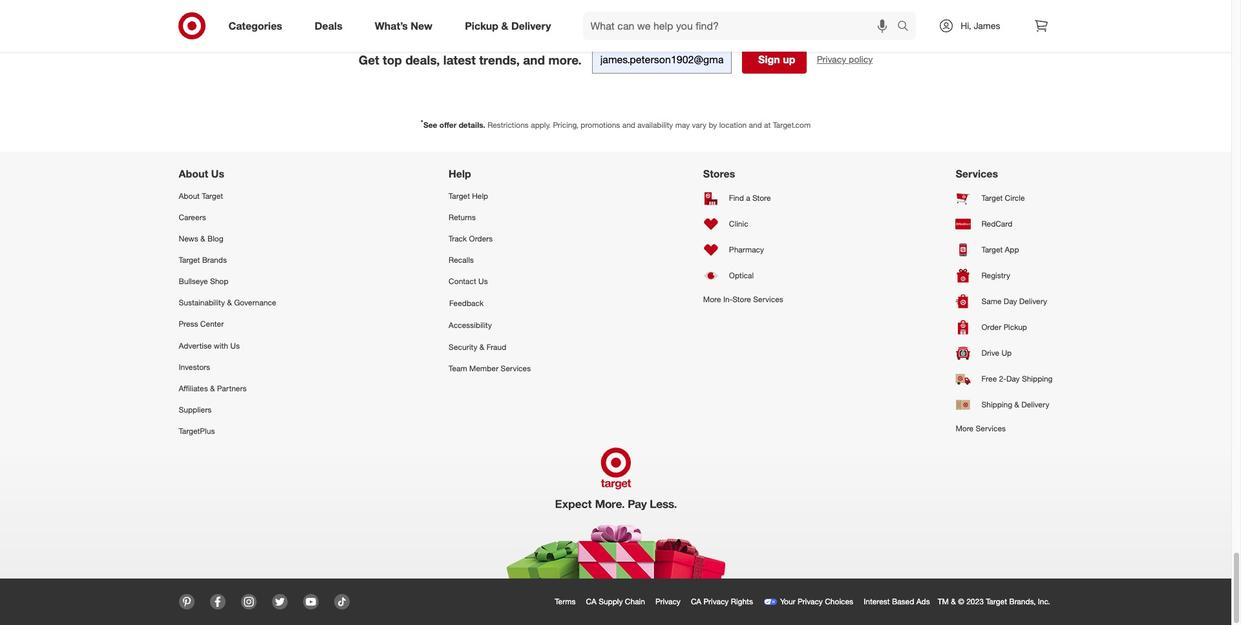 Task type: locate. For each thing, give the bounding box(es) containing it.
1 horizontal spatial us
[[230, 341, 240, 351]]

returns
[[449, 213, 476, 222]]

ca left supply
[[586, 598, 597, 607]]

ca privacy rights link
[[688, 595, 761, 610]]

bullseye
[[179, 277, 208, 286]]

1 vertical spatial help
[[472, 191, 488, 201]]

& left fraud
[[480, 342, 484, 352]]

optical
[[729, 271, 754, 281]]

more in-store services
[[703, 295, 783, 304]]

2 vertical spatial us
[[230, 341, 240, 351]]

& for shipping
[[1015, 400, 1020, 410]]

0 horizontal spatial help
[[449, 167, 471, 180]]

deals
[[315, 19, 342, 32]]

redcard link
[[956, 211, 1053, 237]]

and left 'at'
[[749, 121, 762, 130]]

investors link
[[179, 357, 276, 378]]

1 horizontal spatial more
[[956, 424, 974, 434]]

& for sustainability
[[227, 298, 232, 308]]

store right a on the right top
[[753, 193, 771, 203]]

shipping & delivery
[[982, 400, 1050, 410]]

day right same
[[1004, 297, 1017, 306]]

more down the shipping & delivery link
[[956, 424, 974, 434]]

clinic
[[729, 219, 748, 229]]

targetplus link
[[179, 421, 276, 442]]

shipping
[[1022, 374, 1053, 384], [982, 400, 1012, 410]]

1 vertical spatial about
[[179, 191, 200, 201]]

target inside 'link'
[[179, 255, 200, 265]]

&
[[501, 19, 508, 32], [200, 234, 205, 244], [227, 298, 232, 308], [480, 342, 484, 352], [210, 384, 215, 394], [1015, 400, 1020, 410], [951, 598, 956, 607]]

2 horizontal spatial us
[[478, 277, 488, 286]]

target left app on the right of page
[[982, 245, 1003, 255]]

us for about us
[[211, 167, 224, 180]]

ca for ca privacy rights
[[691, 598, 702, 607]]

& right affiliates
[[210, 384, 215, 394]]

target brands link
[[179, 250, 276, 271]]

sustainability & governance link
[[179, 292, 276, 314]]

policy
[[849, 54, 873, 65]]

target circle
[[982, 193, 1025, 203]]

& left blog
[[200, 234, 205, 244]]

target for target app
[[982, 245, 1003, 255]]

target help link
[[449, 185, 531, 207]]

deals,
[[405, 52, 440, 67]]

recalls link
[[449, 250, 531, 271]]

1 vertical spatial us
[[478, 277, 488, 286]]

security & fraud
[[449, 342, 506, 352]]

store
[[753, 193, 771, 203], [733, 295, 751, 304]]

1 horizontal spatial help
[[472, 191, 488, 201]]

0 horizontal spatial us
[[211, 167, 224, 180]]

target down the about us
[[202, 191, 223, 201]]

2 ca from the left
[[691, 598, 702, 607]]

sign up button
[[742, 46, 807, 74]]

2 horizontal spatial and
[[749, 121, 762, 130]]

0 vertical spatial help
[[449, 167, 471, 180]]

0 vertical spatial more
[[703, 295, 721, 304]]

about us
[[179, 167, 224, 180]]

0 horizontal spatial store
[[733, 295, 751, 304]]

0 vertical spatial us
[[211, 167, 224, 180]]

bullseye shop link
[[179, 271, 276, 292]]

more
[[703, 295, 721, 304], [956, 424, 974, 434]]

details.
[[459, 121, 485, 130]]

0 vertical spatial pickup
[[465, 19, 499, 32]]

what's new link
[[364, 12, 449, 40]]

privacy link
[[653, 595, 688, 610]]

None text field
[[592, 46, 732, 74]]

availability
[[638, 121, 673, 130]]

interest
[[864, 598, 890, 607]]

day right the free
[[1007, 374, 1020, 384]]

1 about from the top
[[179, 167, 208, 180]]

store down optical 'link'
[[733, 295, 751, 304]]

about
[[179, 167, 208, 180], [179, 191, 200, 201]]

2 about from the top
[[179, 191, 200, 201]]

stores
[[703, 167, 735, 180]]

same day delivery link
[[956, 289, 1053, 315]]

target left circle in the right of the page
[[982, 193, 1003, 203]]

privacy right chain
[[656, 598, 681, 607]]

shipping up more services link
[[982, 400, 1012, 410]]

store for a
[[753, 193, 771, 203]]

delivery up the trends,
[[511, 19, 551, 32]]

partners
[[217, 384, 247, 394]]

0 vertical spatial delivery
[[511, 19, 551, 32]]

1 vertical spatial day
[[1007, 374, 1020, 384]]

services down fraud
[[501, 364, 531, 373]]

about up about target
[[179, 167, 208, 180]]

about up careers
[[179, 191, 200, 201]]

orders
[[469, 234, 493, 244]]

track orders
[[449, 234, 493, 244]]

at
[[764, 121, 771, 130]]

0 horizontal spatial more
[[703, 295, 721, 304]]

and left more. at the top left of page
[[523, 52, 545, 67]]

more in-store services link
[[703, 289, 783, 310]]

feedback button
[[449, 292, 531, 315]]

your
[[780, 598, 796, 607]]

us right with
[[230, 341, 240, 351]]

shipping & delivery link
[[956, 392, 1053, 418]]

shipping up shipping & delivery
[[1022, 374, 1053, 384]]

pickup up "get top deals, latest trends, and more."
[[465, 19, 499, 32]]

a
[[746, 193, 750, 203]]

may
[[675, 121, 690, 130]]

us up about target link
[[211, 167, 224, 180]]

target right 2023
[[986, 598, 1007, 607]]

suppliers link
[[179, 400, 276, 421]]

1 vertical spatial delivery
[[1019, 297, 1047, 306]]

vary
[[692, 121, 707, 130]]

& for security
[[480, 342, 484, 352]]

security & fraud link
[[449, 337, 531, 358]]

about for about target
[[179, 191, 200, 201]]

news & blog
[[179, 234, 223, 244]]

help
[[449, 167, 471, 180], [472, 191, 488, 201]]

What can we help you find? suggestions appear below search field
[[583, 12, 901, 40]]

0 horizontal spatial shipping
[[982, 400, 1012, 410]]

0 horizontal spatial ca
[[586, 598, 597, 607]]

pharmacy
[[729, 245, 764, 255]]

services down optical 'link'
[[753, 295, 783, 304]]

delivery for pickup & delivery
[[511, 19, 551, 32]]

team member services link
[[449, 358, 531, 379]]

ca inside ca supply chain link
[[586, 598, 597, 607]]

target for target help
[[449, 191, 470, 201]]

help inside target help link
[[472, 191, 488, 201]]

recalls
[[449, 255, 474, 265]]

with
[[214, 341, 228, 351]]

investors
[[179, 363, 210, 372]]

advertise
[[179, 341, 212, 351]]

affiliates & partners
[[179, 384, 247, 394]]

deals link
[[304, 12, 359, 40]]

pharmacy link
[[703, 237, 783, 263]]

pickup right order
[[1004, 323, 1027, 332]]

your privacy choices link
[[761, 595, 861, 610]]

drive
[[982, 348, 1000, 358]]

0 vertical spatial shipping
[[1022, 374, 1053, 384]]

help up returns link
[[472, 191, 488, 201]]

delivery down 'free 2-day shipping'
[[1022, 400, 1050, 410]]

1 vertical spatial more
[[956, 424, 974, 434]]

& down 'free 2-day shipping'
[[1015, 400, 1020, 410]]

more services link
[[956, 418, 1053, 439]]

careers link
[[179, 207, 276, 228]]

accessibility link
[[449, 315, 531, 337]]

0 vertical spatial store
[[753, 193, 771, 203]]

sustainability
[[179, 298, 225, 308]]

more for more services
[[956, 424, 974, 434]]

& for pickup
[[501, 19, 508, 32]]

0 vertical spatial day
[[1004, 297, 1017, 306]]

app
[[1005, 245, 1019, 255]]

terms link
[[552, 595, 584, 610]]

1 ca from the left
[[586, 598, 597, 607]]

& up the trends,
[[501, 19, 508, 32]]

target help
[[449, 191, 488, 201]]

interest based ads link
[[861, 595, 938, 610]]

store for in-
[[733, 295, 751, 304]]

chain
[[625, 598, 645, 607]]

1 horizontal spatial ca
[[691, 598, 702, 607]]

0 vertical spatial about
[[179, 167, 208, 180]]

more left in-
[[703, 295, 721, 304]]

target for target circle
[[982, 193, 1003, 203]]

target up returns
[[449, 191, 470, 201]]

about target
[[179, 191, 223, 201]]

1 horizontal spatial and
[[622, 121, 635, 130]]

1 vertical spatial store
[[733, 295, 751, 304]]

1 horizontal spatial pickup
[[1004, 323, 1027, 332]]

more for more in-store services
[[703, 295, 721, 304]]

services up target circle
[[956, 167, 998, 180]]

ca inside "ca privacy rights" link
[[691, 598, 702, 607]]

us for contact us
[[478, 277, 488, 286]]

ca right the privacy link in the right bottom of the page
[[691, 598, 702, 607]]

free 2-day shipping link
[[956, 366, 1053, 392]]

& left ©
[[951, 598, 956, 607]]

latest
[[443, 52, 476, 67]]

trends,
[[479, 52, 520, 67]]

privacy policy link
[[817, 53, 873, 66]]

us right contact
[[478, 277, 488, 286]]

2 vertical spatial delivery
[[1022, 400, 1050, 410]]

delivery up order pickup
[[1019, 297, 1047, 306]]

& down bullseye shop link
[[227, 298, 232, 308]]

target: expect more. pay less. image
[[434, 442, 797, 579]]

and left availability
[[622, 121, 635, 130]]

restrictions
[[488, 121, 529, 130]]

target down news
[[179, 255, 200, 265]]

help up target help
[[449, 167, 471, 180]]

delivery for same day delivery
[[1019, 297, 1047, 306]]

free
[[982, 374, 997, 384]]

1 vertical spatial pickup
[[1004, 323, 1027, 332]]

about inside about target link
[[179, 191, 200, 201]]

pickup & delivery
[[465, 19, 551, 32]]

target.com
[[773, 121, 811, 130]]

privacy right your
[[798, 598, 823, 607]]

1 horizontal spatial store
[[753, 193, 771, 203]]



Task type: vqa. For each thing, say whether or not it's contained in the screenshot.
the Advent
no



Task type: describe. For each thing, give the bounding box(es) containing it.
member
[[469, 364, 499, 373]]

sign
[[758, 53, 780, 66]]

services down the shipping & delivery link
[[976, 424, 1006, 434]]

press center
[[179, 320, 224, 329]]

advertise with us link
[[179, 335, 276, 357]]

your privacy choices
[[780, 598, 853, 607]]

ads
[[917, 598, 930, 607]]

security
[[449, 342, 477, 352]]

team
[[449, 364, 467, 373]]

news
[[179, 234, 198, 244]]

privacy left rights
[[704, 598, 729, 607]]

top
[[383, 52, 402, 67]]

inc.
[[1038, 598, 1050, 607]]

get top deals, latest trends, and more.
[[359, 52, 582, 67]]

target circle link
[[956, 185, 1053, 211]]

careers
[[179, 213, 206, 222]]

find a store link
[[703, 185, 783, 211]]

returns link
[[449, 207, 531, 228]]

drive up link
[[956, 340, 1053, 366]]

fraud
[[487, 342, 506, 352]]

about for about us
[[179, 167, 208, 180]]

privacy left policy
[[817, 54, 846, 65]]

contact us link
[[449, 271, 531, 292]]

target app link
[[956, 237, 1053, 263]]

0 horizontal spatial and
[[523, 52, 545, 67]]

affiliates & partners link
[[179, 378, 276, 400]]

0 horizontal spatial pickup
[[465, 19, 499, 32]]

targetplus
[[179, 427, 215, 436]]

team member services
[[449, 364, 531, 373]]

affiliates
[[179, 384, 208, 394]]

james
[[974, 20, 1000, 31]]

ca for ca supply chain
[[586, 598, 597, 607]]

suppliers
[[179, 405, 212, 415]]

promotions
[[581, 121, 620, 130]]

order
[[982, 323, 1002, 332]]

target brands
[[179, 255, 227, 265]]

see
[[423, 121, 437, 130]]

target for target brands
[[179, 255, 200, 265]]

& for tm
[[951, 598, 956, 607]]

*
[[421, 119, 423, 126]]

contact
[[449, 277, 476, 286]]

2023
[[967, 598, 984, 607]]

tm
[[938, 598, 949, 607]]

location
[[719, 121, 747, 130]]

in-
[[723, 295, 733, 304]]

get
[[359, 52, 379, 67]]

center
[[200, 320, 224, 329]]

& for news
[[200, 234, 205, 244]]

brands,
[[1009, 598, 1036, 607]]

* see offer details. restrictions apply. pricing, promotions and availability may vary by location and at target.com
[[421, 119, 811, 130]]

press
[[179, 320, 198, 329]]

& for affiliates
[[210, 384, 215, 394]]

about target link
[[179, 185, 276, 207]]

press center link
[[179, 314, 276, 335]]

terms
[[555, 598, 576, 607]]

sustainability & governance
[[179, 298, 276, 308]]

up
[[783, 53, 796, 66]]

up
[[1002, 348, 1012, 358]]

categories
[[229, 19, 282, 32]]

pickup & delivery link
[[454, 12, 567, 40]]

1 horizontal spatial shipping
[[1022, 374, 1053, 384]]

blog
[[207, 234, 223, 244]]

brands
[[202, 255, 227, 265]]

by
[[709, 121, 717, 130]]

circle
[[1005, 193, 1025, 203]]

track
[[449, 234, 467, 244]]

contact us
[[449, 277, 488, 286]]

interest based ads
[[864, 598, 930, 607]]

choices
[[825, 598, 853, 607]]

find a store
[[729, 193, 771, 203]]

what's
[[375, 19, 408, 32]]

drive up
[[982, 348, 1012, 358]]

what's new
[[375, 19, 433, 32]]

hi, james
[[961, 20, 1000, 31]]

rights
[[731, 598, 753, 607]]

same day delivery
[[982, 297, 1047, 306]]

news & blog link
[[179, 228, 276, 250]]

services inside "link"
[[501, 364, 531, 373]]

pricing,
[[553, 121, 579, 130]]

accessibility
[[449, 321, 492, 331]]

delivery for shipping & delivery
[[1022, 400, 1050, 410]]

1 vertical spatial shipping
[[982, 400, 1012, 410]]

order pickup link
[[956, 315, 1053, 340]]

free 2-day shipping
[[982, 374, 1053, 384]]

same
[[982, 297, 1002, 306]]



